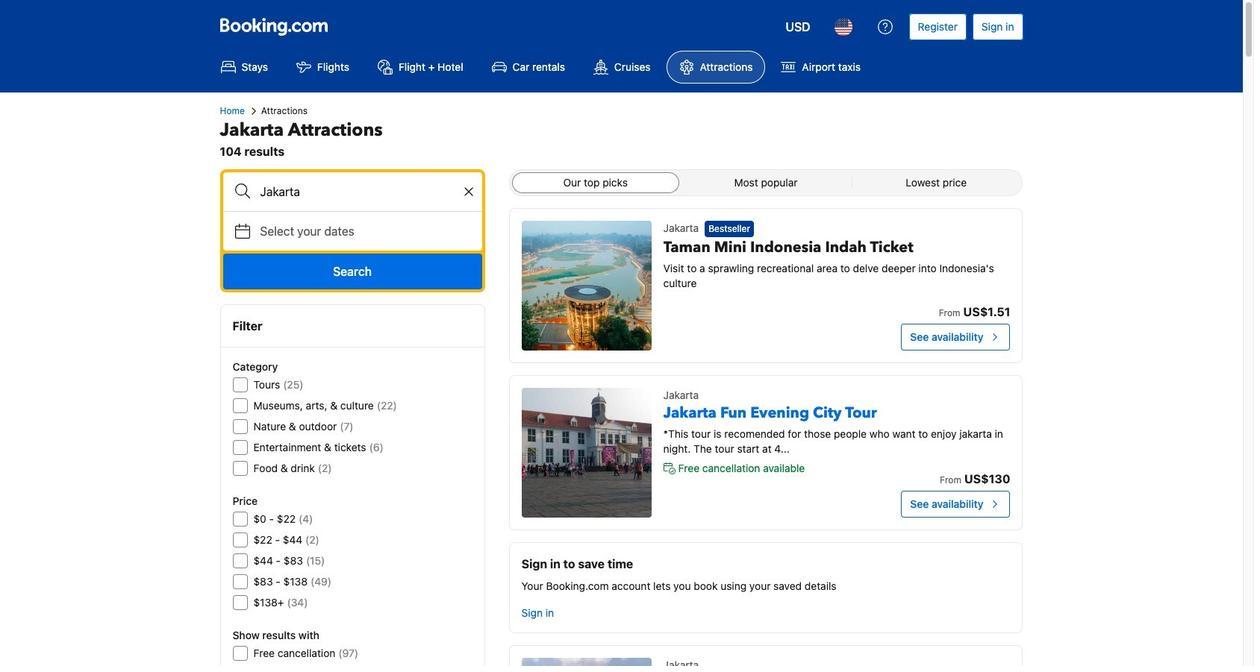 Task type: describe. For each thing, give the bounding box(es) containing it.
jakarta half-day highlights tour image
[[522, 659, 652, 667]]

Where are you going? search field
[[223, 173, 482, 211]]

jakarta fun evening city tour image
[[522, 388, 652, 518]]



Task type: vqa. For each thing, say whether or not it's contained in the screenshot.
spoken
no



Task type: locate. For each thing, give the bounding box(es) containing it.
booking.com image
[[220, 18, 327, 36]]

taman mini indonesia indah ticket image
[[522, 221, 652, 351]]



